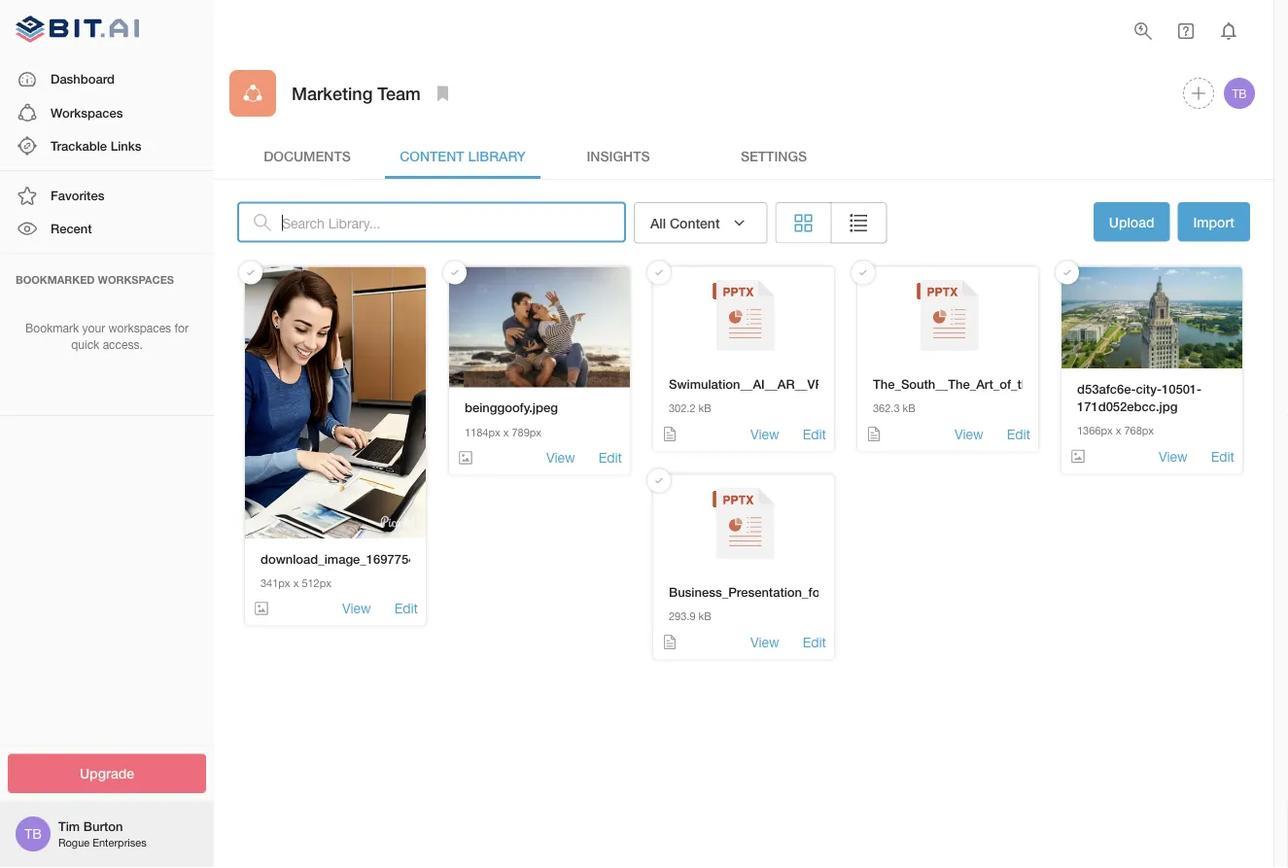 Task type: vqa. For each thing, say whether or not it's contained in the screenshot.
T
no



Task type: locate. For each thing, give the bounding box(es) containing it.
kb for 362.3 kb
[[903, 402, 916, 415]]

0 horizontal spatial x
[[293, 577, 299, 590]]

content down bookmark image
[[400, 148, 465, 164]]

insights
[[587, 148, 650, 164]]

rogue
[[58, 837, 90, 850]]

d53afc6e-
[[1078, 381, 1137, 397]]

content right all
[[670, 215, 720, 231]]

1366px x 768px
[[1078, 425, 1155, 437]]

edit for beinggoofy.jpeg
[[599, 450, 623, 466]]

x
[[1117, 425, 1122, 437], [504, 426, 509, 439], [293, 577, 299, 590]]

beinggoofy.jpeg image
[[449, 267, 630, 388]]

x left 789px
[[504, 426, 509, 439]]

1366px
[[1078, 425, 1114, 437]]

tb inside button
[[1233, 87, 1248, 100]]

1184px
[[465, 426, 501, 439]]

content library
[[400, 148, 526, 164]]

kb right 302.2
[[699, 402, 712, 415]]

tab list
[[230, 132, 1259, 179]]

edit link
[[803, 425, 827, 444], [1007, 425, 1031, 444], [1212, 447, 1235, 466], [599, 448, 623, 468], [395, 599, 418, 618], [803, 633, 827, 652]]

view link
[[751, 425, 780, 444], [955, 425, 984, 444], [1160, 447, 1188, 466], [547, 448, 576, 468], [343, 599, 371, 618], [751, 633, 780, 652]]

x left 768px
[[1117, 425, 1122, 437]]

d53afc6e-city-10501- 171d052ebcc.jpg
[[1078, 381, 1203, 414]]

upload
[[1110, 214, 1155, 230]]

import button
[[1179, 202, 1251, 242]]

view for d53afc6e-city-10501- 171d052ebcc.jpg
[[1160, 449, 1188, 465]]

trackable
[[51, 138, 107, 153]]

content
[[400, 148, 465, 164], [670, 215, 720, 231]]

0 horizontal spatial tb
[[24, 826, 42, 842]]

1184px x 789px
[[465, 426, 542, 439]]

all
[[651, 215, 666, 231]]

marketing
[[292, 83, 373, 104]]

171d052ebcc.jpg
[[1078, 399, 1178, 414]]

upload button
[[1094, 202, 1171, 244], [1094, 202, 1171, 242]]

trackable links
[[51, 138, 142, 153]]

edit for the_south__the_art_of_the_cypress.pptx
[[1007, 426, 1031, 442]]

view link for download_image_1697754168778.png
[[343, 599, 371, 618]]

workspaces
[[108, 322, 171, 335]]

kb right 362.3
[[903, 402, 916, 415]]

kb
[[699, 402, 712, 415], [903, 402, 916, 415], [699, 611, 712, 623]]

1 horizontal spatial tb
[[1233, 87, 1248, 100]]

group
[[776, 202, 888, 244]]

1 horizontal spatial content
[[670, 215, 720, 231]]

view
[[751, 426, 780, 442], [955, 426, 984, 442], [1160, 449, 1188, 465], [547, 450, 576, 466], [343, 601, 371, 617], [751, 635, 780, 651]]

edit for download_image_1697754168778.png
[[395, 601, 418, 617]]

x right 341px
[[293, 577, 299, 590]]

workspaces
[[98, 273, 174, 286]]

tim burton rogue enterprises
[[58, 819, 147, 850]]

view for the_south__the_art_of_the_cypress.pptx
[[955, 426, 984, 442]]

1 vertical spatial content
[[670, 215, 720, 231]]

tim
[[58, 819, 80, 834]]

view link for the_south__the_art_of_the_cypress.pptx
[[955, 425, 984, 444]]

edit link for d53afc6e-city-10501- 171d052ebcc.jpg
[[1212, 447, 1235, 466]]

view link for beinggoofy.jpeg
[[547, 448, 576, 468]]

view for beinggoofy.jpeg
[[547, 450, 576, 466]]

1 horizontal spatial x
[[504, 426, 509, 439]]

10501-
[[1162, 381, 1203, 397]]

download_image_1697754168778.png
[[261, 551, 484, 566]]

x for beinggoofy.jpeg
[[504, 426, 509, 439]]

tb
[[1233, 87, 1248, 100], [24, 826, 42, 842]]

all content
[[651, 215, 720, 231]]

kb right 293.9 at bottom right
[[699, 611, 712, 623]]

city-
[[1137, 381, 1162, 397]]

favorites
[[51, 188, 104, 203]]

links
[[111, 138, 142, 153]]

2 horizontal spatial x
[[1117, 425, 1122, 437]]

0 vertical spatial content
[[400, 148, 465, 164]]

access.
[[103, 338, 143, 352]]

0 vertical spatial tb
[[1233, 87, 1248, 100]]

enterprises
[[93, 837, 147, 850]]

302.2
[[669, 402, 696, 415]]

insights link
[[541, 132, 697, 179]]

edit link for download_image_1697754168778.png
[[395, 599, 418, 618]]

kb for 302.2 kb
[[699, 402, 712, 415]]

362.3
[[874, 402, 900, 415]]

edit
[[803, 426, 827, 442], [1007, 426, 1031, 442], [1212, 449, 1235, 465], [599, 450, 623, 466], [395, 601, 418, 617], [803, 635, 827, 651]]

view link for d53afc6e-city-10501- 171d052ebcc.jpg
[[1160, 447, 1188, 466]]

view for download_image_1697754168778.png
[[343, 601, 371, 617]]



Task type: describe. For each thing, give the bounding box(es) containing it.
kb for 293.9 kb
[[699, 611, 712, 623]]

341px
[[261, 577, 290, 590]]

all content button
[[634, 202, 768, 244]]

content inside button
[[670, 215, 720, 231]]

burton
[[83, 819, 123, 834]]

download_image_1697754168778.png image
[[245, 267, 426, 539]]

recent
[[51, 221, 92, 236]]

content library link
[[385, 132, 541, 179]]

settings link
[[697, 132, 852, 179]]

dashboard
[[51, 72, 115, 87]]

documents
[[264, 148, 351, 164]]

Search Library... search field
[[282, 202, 626, 243]]

workspaces
[[51, 105, 123, 120]]

d53afc6e city 10501 171d052ebcc.jpg image
[[1062, 267, 1243, 369]]

x for d53afc6e-city-10501- 171d052ebcc.jpg
[[1117, 425, 1122, 437]]

bookmark your workspaces for quick access.
[[25, 322, 189, 352]]

edit link for the_south__the_art_of_the_cypress.pptx
[[1007, 425, 1031, 444]]

settings
[[741, 148, 808, 164]]

recent button
[[0, 212, 214, 246]]

edit for d53afc6e-city-10501- 171d052ebcc.jpg
[[1212, 449, 1235, 465]]

0 horizontal spatial content
[[400, 148, 465, 164]]

your
[[82, 322, 105, 335]]

512px
[[302, 577, 332, 590]]

302.2 kb
[[669, 402, 712, 415]]

bookmarked
[[16, 273, 95, 286]]

tb button
[[1222, 75, 1259, 112]]

for
[[175, 322, 189, 335]]

362.3 kb
[[874, 402, 916, 415]]

favorites button
[[0, 179, 214, 212]]

341px x 512px
[[261, 577, 332, 590]]

dashboard button
[[0, 63, 214, 96]]

trackable links button
[[0, 129, 214, 163]]

bookmark image
[[432, 82, 455, 105]]

edit link for beinggoofy.jpeg
[[599, 448, 623, 468]]

beinggoofy.jpeg
[[465, 400, 558, 416]]

x for download_image_1697754168778.png
[[293, 577, 299, 590]]

documents link
[[230, 132, 385, 179]]

library
[[468, 148, 526, 164]]

upgrade
[[80, 766, 134, 782]]

789px
[[512, 426, 542, 439]]

293.9 kb
[[669, 611, 712, 623]]

the_south__the_art_of_the_cypress.pptx
[[874, 377, 1121, 392]]

quick
[[71, 338, 100, 352]]

bookmark
[[25, 322, 79, 335]]

768px
[[1125, 425, 1155, 437]]

marketing team
[[292, 83, 421, 104]]

bookmarked workspaces
[[16, 273, 174, 286]]

293.9
[[669, 611, 696, 623]]

import
[[1194, 214, 1235, 230]]

upgrade button
[[8, 754, 206, 794]]

workspaces button
[[0, 96, 214, 129]]

1 vertical spatial tb
[[24, 826, 42, 842]]

team
[[378, 83, 421, 104]]

tab list containing documents
[[230, 132, 1259, 179]]



